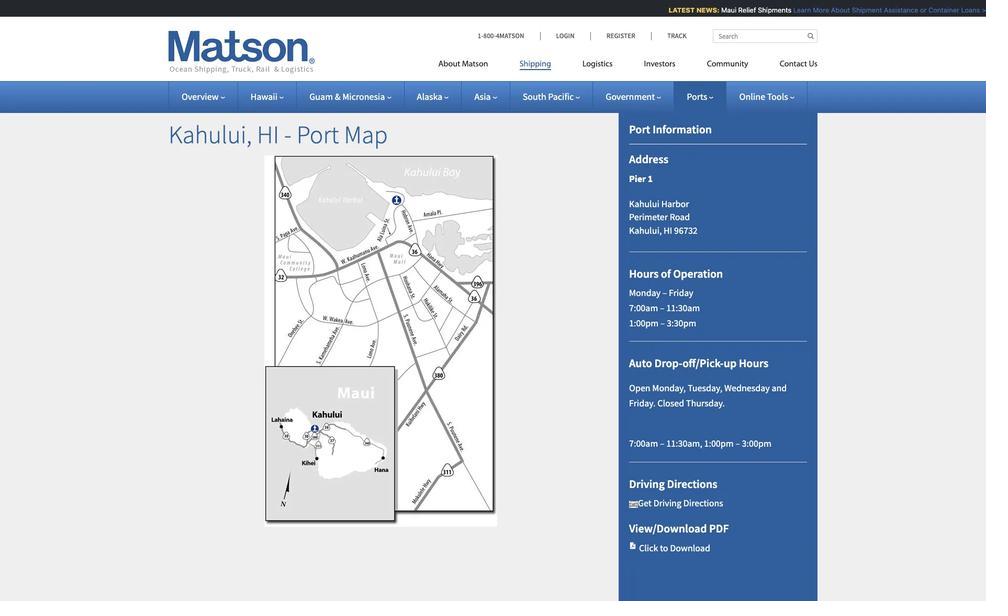 Task type: describe. For each thing, give the bounding box(es) containing it.
– left friday
[[663, 287, 667, 299]]

about inside top menu navigation
[[439, 60, 460, 69]]

3:00pm
[[742, 438, 772, 450]]

section containing port information
[[606, 96, 831, 602]]

asia
[[475, 91, 491, 103]]

news:
[[692, 6, 715, 14]]

-
[[284, 119, 292, 150]]

friday.
[[629, 397, 656, 409]]

map
[[344, 119, 388, 150]]

guam
[[310, 91, 333, 103]]

monday – friday 7:00am – 11:30am 1:00pm – 3:30pm
[[629, 287, 700, 329]]

logistics
[[583, 60, 613, 69]]

asia link
[[475, 91, 497, 103]]

&
[[335, 91, 341, 103]]

up
[[724, 356, 737, 371]]

about matson
[[439, 60, 488, 69]]

track
[[668, 31, 687, 40]]

7:00am inside monday – friday 7:00am – 11:30am 1:00pm – 3:30pm
[[629, 302, 658, 314]]

community
[[707, 60, 749, 69]]

or
[[916, 6, 923, 14]]

pier 1
[[629, 173, 653, 185]]

alaska link
[[417, 91, 449, 103]]

closed
[[658, 397, 685, 409]]

shipping
[[520, 60, 551, 69]]

shipment
[[848, 6, 878, 14]]

off/pick-
[[683, 356, 724, 371]]

1-
[[478, 31, 484, 40]]

government
[[606, 91, 655, 103]]

1 vertical spatial 1:00pm
[[705, 438, 734, 450]]

contact us link
[[764, 55, 818, 76]]

0 vertical spatial driving
[[629, 477, 665, 492]]

track link
[[651, 31, 687, 40]]

1:00pm inside monday – friday 7:00am – 11:30am 1:00pm – 3:30pm
[[629, 317, 659, 329]]

0 horizontal spatial kahului,
[[169, 119, 252, 150]]

kahului harbor perimeter road kahului, hi 96732
[[629, 198, 698, 237]]

us
[[809, 60, 818, 69]]

alaska
[[417, 91, 443, 103]]

pier
[[629, 173, 646, 185]]

kahului
[[629, 198, 660, 210]]

investors
[[644, 60, 676, 69]]

get driving directions link
[[629, 498, 724, 510]]

guam & micronesia
[[310, 91, 385, 103]]

road
[[670, 211, 690, 223]]

of
[[661, 266, 671, 281]]

11:30am
[[667, 302, 700, 314]]

1-800-4matson
[[478, 31, 524, 40]]

online
[[740, 91, 766, 103]]

container
[[925, 6, 955, 14]]

pdf
[[710, 522, 729, 536]]

open monday, tuesday, wednesday and friday. closed thursday.
[[629, 382, 787, 409]]

1 vertical spatial driving
[[654, 498, 682, 510]]

click to download link
[[629, 542, 711, 554]]

kahului image
[[629, 542, 637, 550]]

– left 11:30am
[[660, 302, 665, 314]]

about matson link
[[439, 55, 504, 76]]

loans
[[957, 6, 976, 14]]

learn
[[789, 6, 807, 14]]

information
[[653, 122, 712, 137]]

kahului, hi - port map
[[169, 119, 388, 150]]

contact
[[780, 60, 807, 69]]

get driving directions
[[638, 498, 724, 510]]

– left 3:00pm
[[736, 438, 740, 450]]

contact us
[[780, 60, 818, 69]]

96732
[[674, 225, 698, 237]]

investors link
[[629, 55, 692, 76]]

more
[[809, 6, 825, 14]]

drop-
[[655, 356, 683, 371]]

thursday.
[[686, 397, 725, 409]]

pacific
[[548, 91, 574, 103]]

register link
[[591, 31, 651, 40]]

learn more about shipment assistance or container loans > link
[[789, 6, 982, 14]]

micronesia
[[343, 91, 385, 103]]

south pacific link
[[523, 91, 580, 103]]

hawaii
[[251, 91, 278, 103]]

latest
[[665, 6, 691, 14]]

monday,
[[653, 382, 686, 394]]



Task type: vqa. For each thing, say whether or not it's contained in the screenshot.
TO
yes



Task type: locate. For each thing, give the bounding box(es) containing it.
online tools
[[740, 91, 789, 103]]

– left 3:30pm
[[661, 317, 665, 329]]

11:30am,
[[667, 438, 703, 450]]

1 horizontal spatial about
[[827, 6, 846, 14]]

1-800-4matson link
[[478, 31, 540, 40]]

blue matson logo with ocean, shipping, truck, rail and logistics written beneath it. image
[[169, 31, 315, 74]]

1 horizontal spatial port
[[629, 122, 651, 137]]

click to download
[[639, 542, 711, 554]]

0 vertical spatial kahului,
[[169, 119, 252, 150]]

0 vertical spatial directions
[[667, 477, 718, 492]]

1 horizontal spatial hours
[[739, 356, 769, 371]]

tools
[[768, 91, 789, 103]]

overview
[[182, 91, 219, 103]]

0 horizontal spatial about
[[439, 60, 460, 69]]

1 vertical spatial about
[[439, 60, 460, 69]]

7:00am down monday
[[629, 302, 658, 314]]

3:30pm
[[667, 317, 697, 329]]

government link
[[606, 91, 662, 103]]

kahului,
[[169, 119, 252, 150], [629, 225, 662, 237]]

hi left -
[[257, 119, 279, 150]]

about
[[827, 6, 846, 14], [439, 60, 460, 69]]

7:00am down friday.
[[629, 438, 658, 450]]

– left 11:30am,
[[660, 438, 665, 450]]

auto drop-off/pick-up hours
[[629, 356, 769, 371]]

0 vertical spatial about
[[827, 6, 846, 14]]

wednesday
[[725, 382, 770, 394]]

logistics link
[[567, 55, 629, 76]]

port
[[297, 119, 339, 150], [629, 122, 651, 137]]

1 vertical spatial hi
[[664, 225, 673, 237]]

0 horizontal spatial hours
[[629, 266, 659, 281]]

login link
[[540, 31, 591, 40]]

south pacific
[[523, 91, 574, 103]]

1 horizontal spatial hi
[[664, 225, 673, 237]]

about left matson
[[439, 60, 460, 69]]

section
[[606, 96, 831, 602]]

directions
[[667, 477, 718, 492], [684, 498, 724, 510]]

kahului, down overview link
[[169, 119, 252, 150]]

1 vertical spatial hours
[[739, 356, 769, 371]]

maui
[[717, 6, 732, 14]]

register
[[607, 31, 636, 40]]

–
[[663, 287, 667, 299], [660, 302, 665, 314], [661, 317, 665, 329], [660, 438, 665, 450], [736, 438, 740, 450]]

top menu navigation
[[439, 55, 818, 76]]

0 horizontal spatial 1:00pm
[[629, 317, 659, 329]]

1:00pm right 11:30am,
[[705, 438, 734, 450]]

direcions image
[[629, 501, 638, 508]]

hi left 96732
[[664, 225, 673, 237]]

0 vertical spatial hours
[[629, 266, 659, 281]]

monday
[[629, 287, 661, 299]]

shipments
[[754, 6, 787, 14]]

800-
[[484, 31, 496, 40]]

south
[[523, 91, 547, 103]]

1 vertical spatial 7:00am
[[629, 438, 658, 450]]

perimeter
[[629, 211, 668, 223]]

operation
[[674, 266, 723, 281]]

7:00am
[[629, 302, 658, 314], [629, 438, 658, 450]]

hours right up
[[739, 356, 769, 371]]

download
[[670, 542, 711, 554]]

address
[[629, 152, 669, 167]]

search image
[[808, 32, 814, 39]]

directions up get driving directions
[[667, 477, 718, 492]]

click
[[639, 542, 658, 554]]

tuesday,
[[688, 382, 723, 394]]

get
[[638, 498, 652, 510]]

hi inside kahului harbor perimeter road kahului, hi 96732
[[664, 225, 673, 237]]

login
[[556, 31, 575, 40]]

1:00pm down monday
[[629, 317, 659, 329]]

and
[[772, 382, 787, 394]]

view/download pdf
[[629, 522, 729, 536]]

1
[[648, 173, 653, 185]]

1 vertical spatial directions
[[684, 498, 724, 510]]

0 vertical spatial 1:00pm
[[629, 317, 659, 329]]

kahului, inside kahului harbor perimeter road kahului, hi 96732
[[629, 225, 662, 237]]

driving directions
[[629, 477, 718, 492]]

None search field
[[713, 29, 818, 43]]

hours
[[629, 266, 659, 281], [739, 356, 769, 371]]

view/download
[[629, 522, 707, 536]]

online tools link
[[740, 91, 795, 103]]

open
[[629, 382, 651, 394]]

to
[[660, 542, 669, 554]]

guam & micronesia link
[[310, 91, 391, 103]]

matson
[[462, 60, 488, 69]]

1:00pm
[[629, 317, 659, 329], [705, 438, 734, 450]]

driving up get
[[629, 477, 665, 492]]

1 horizontal spatial 1:00pm
[[705, 438, 734, 450]]

ports link
[[687, 91, 714, 103]]

assistance
[[880, 6, 914, 14]]

>
[[978, 6, 982, 14]]

Search search field
[[713, 29, 818, 43]]

0 horizontal spatial hi
[[257, 119, 279, 150]]

directions up pdf
[[684, 498, 724, 510]]

4matson
[[496, 31, 524, 40]]

1 7:00am from the top
[[629, 302, 658, 314]]

hi
[[257, 119, 279, 150], [664, 225, 673, 237]]

latest news: maui relief shipments learn more about shipment assistance or container loans >
[[665, 6, 982, 14]]

port right -
[[297, 119, 339, 150]]

hawaii link
[[251, 91, 284, 103]]

community link
[[692, 55, 764, 76]]

0 vertical spatial hi
[[257, 119, 279, 150]]

auto
[[629, 356, 653, 371]]

7:00am – 11:30am, 1:00pm – 3:00pm
[[629, 438, 772, 450]]

about right more
[[827, 6, 846, 14]]

hours up monday
[[629, 266, 659, 281]]

port up address
[[629, 122, 651, 137]]

1 vertical spatial kahului,
[[629, 225, 662, 237]]

relief
[[734, 6, 752, 14]]

0 horizontal spatial port
[[297, 119, 339, 150]]

1 horizontal spatial kahului,
[[629, 225, 662, 237]]

port inside "section"
[[629, 122, 651, 137]]

kahului, down perimeter
[[629, 225, 662, 237]]

0 vertical spatial 7:00am
[[629, 302, 658, 314]]

hours of operation
[[629, 266, 723, 281]]

2 7:00am from the top
[[629, 438, 658, 450]]

driving down driving directions
[[654, 498, 682, 510]]

overview link
[[182, 91, 225, 103]]



